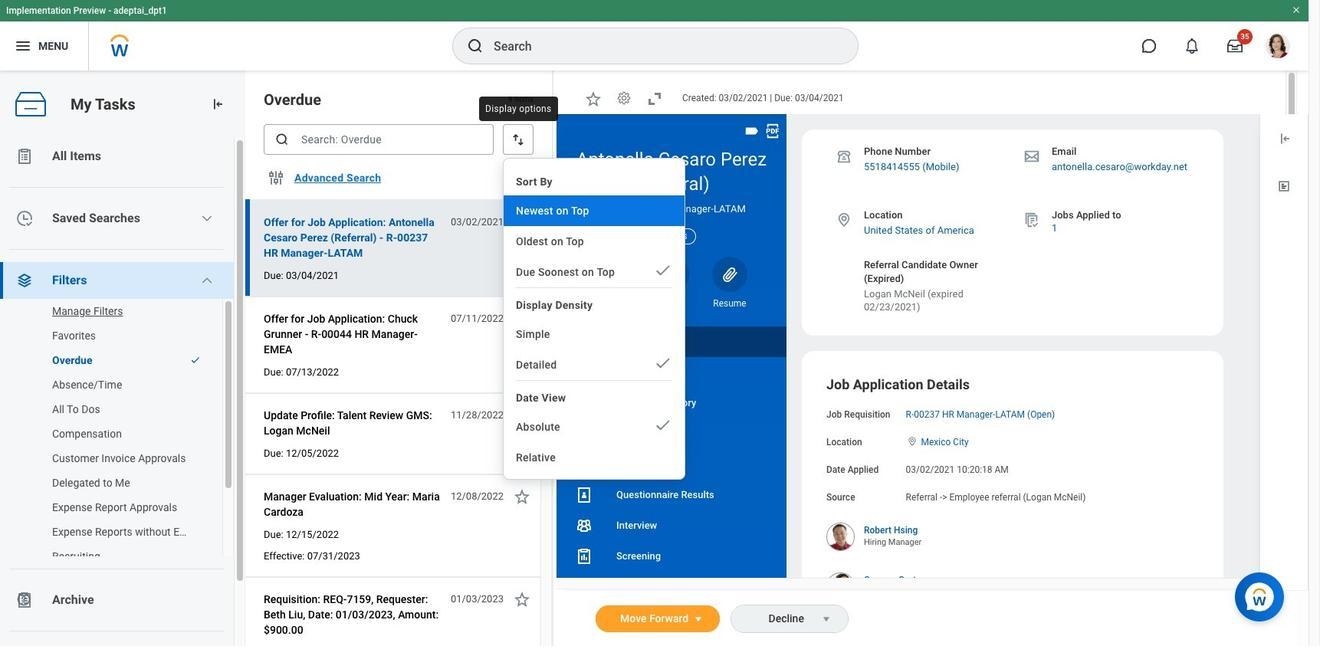 Task type: locate. For each thing, give the bounding box(es) containing it.
close environment banner image
[[1293, 5, 1302, 15]]

star image
[[585, 90, 603, 108], [513, 310, 532, 328], [513, 488, 532, 506], [513, 591, 532, 609]]

0 vertical spatial star image
[[513, 213, 532, 232]]

justify image
[[14, 37, 32, 55]]

caret down image
[[690, 614, 708, 626]]

2 clipboard image from the top
[[15, 591, 34, 610]]

1 check image from the top
[[654, 354, 673, 373]]

inbox large image
[[1228, 38, 1243, 54]]

question outline image
[[16, 592, 31, 608]]

profile logan mcneil image
[[1266, 34, 1291, 61]]

0 vertical spatial search image
[[466, 37, 485, 55]]

0 horizontal spatial transformation import image
[[210, 97, 226, 112]]

1 clipboard image from the top
[[15, 147, 34, 166]]

phone image
[[836, 148, 853, 165]]

1 vertical spatial check image
[[190, 355, 201, 366]]

overview image
[[575, 364, 594, 382]]

location image
[[906, 436, 919, 447]]

1 vertical spatial clipboard image
[[15, 591, 34, 610]]

0 vertical spatial check image
[[654, 354, 673, 373]]

documents check image
[[1024, 212, 1041, 228]]

tag image
[[744, 123, 761, 139]]

search image
[[466, 37, 485, 55], [275, 132, 290, 147]]

2 check image from the top
[[654, 417, 673, 435]]

banner
[[0, 0, 1309, 71]]

0 vertical spatial check image
[[654, 262, 673, 280]]

1 horizontal spatial transformation import image
[[1278, 131, 1293, 146]]

0 horizontal spatial search image
[[275, 132, 290, 147]]

0 horizontal spatial check image
[[190, 355, 201, 366]]

1 vertical spatial transformation import image
[[1278, 131, 1293, 146]]

check image
[[654, 262, 673, 280], [190, 355, 201, 366]]

star image
[[513, 213, 532, 232], [513, 407, 532, 425]]

tooltip
[[476, 94, 561, 124]]

1 vertical spatial star image
[[513, 407, 532, 425]]

list
[[0, 138, 245, 647], [0, 296, 234, 572], [557, 327, 787, 634]]

transformation import image
[[210, 97, 226, 112], [1278, 131, 1293, 146]]

1 vertical spatial check image
[[654, 417, 673, 435]]

resume antonella cesaro perez (referral) element
[[713, 297, 748, 310]]

1 horizontal spatial check image
[[654, 262, 673, 280]]

sort image
[[511, 132, 526, 147]]

check image
[[654, 354, 673, 373], [654, 417, 673, 435]]

0 vertical spatial transformation import image
[[210, 97, 226, 112]]

menu
[[504, 165, 685, 473]]

0 vertical spatial clipboard image
[[15, 147, 34, 166]]

clipboard image
[[15, 147, 34, 166], [15, 591, 34, 610]]

1 vertical spatial search image
[[275, 132, 290, 147]]



Task type: vqa. For each thing, say whether or not it's contained in the screenshot.
View printable version (PDF) icon
yes



Task type: describe. For each thing, give the bounding box(es) containing it.
2 star image from the top
[[513, 407, 532, 425]]

configure image
[[267, 169, 285, 187]]

Search: Overdue text field
[[264, 124, 494, 155]]

caret down image
[[818, 614, 836, 626]]

Search Workday  search field
[[494, 29, 827, 63]]

mail image
[[1024, 148, 1041, 165]]

phone image
[[603, 265, 624, 284]]

navigation pane region
[[557, 114, 787, 647]]

email antonella cesaro perez (referral) element
[[654, 297, 690, 310]]

location image
[[836, 212, 853, 228]]

questionnaire results image
[[575, 486, 594, 505]]

box text image
[[1277, 179, 1293, 194]]

fullscreen image
[[646, 90, 664, 108]]

perspective image
[[15, 272, 34, 290]]

clock check image
[[15, 209, 34, 228]]

interview image
[[575, 517, 594, 535]]

chevron down image
[[201, 275, 214, 287]]

view printable version (pdf) image
[[765, 123, 782, 139]]

search image inside item list element
[[275, 132, 290, 147]]

gear image
[[617, 91, 632, 106]]

screening image
[[575, 548, 594, 566]]

chevron down image
[[201, 212, 214, 225]]

item list element
[[245, 71, 554, 647]]

notifications large image
[[1185, 38, 1201, 54]]

1 star image from the top
[[513, 213, 532, 232]]

offer image
[[575, 578, 594, 597]]

1 horizontal spatial search image
[[466, 37, 485, 55]]

mail image
[[663, 265, 681, 284]]

upload clip image
[[721, 265, 739, 284]]



